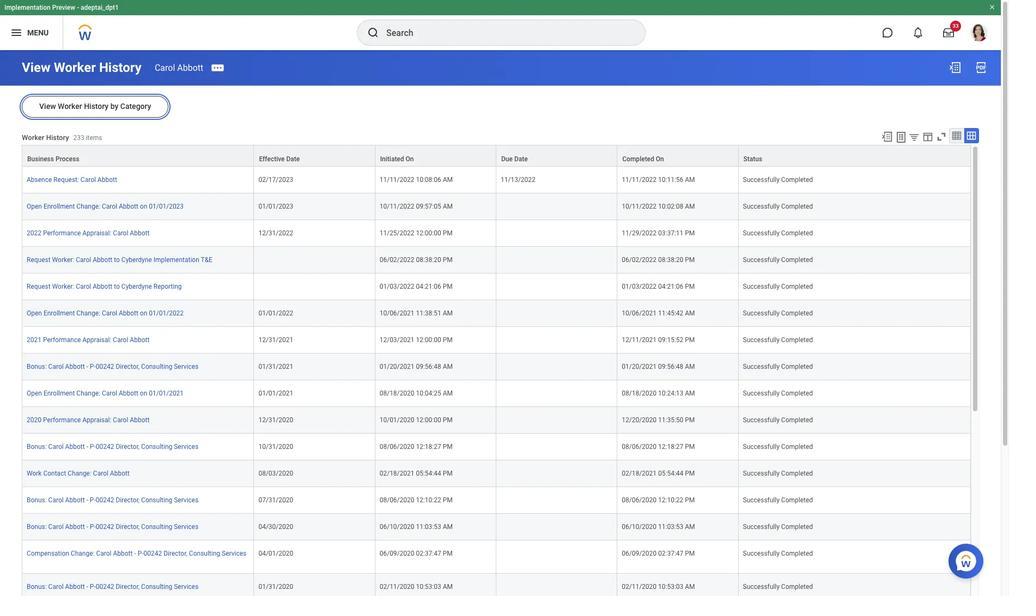 Task type: vqa. For each thing, say whether or not it's contained in the screenshot.


Task type: locate. For each thing, give the bounding box(es) containing it.
successfully for 06/10/2020 11:03:53 am
[[743, 523, 780, 531]]

1 horizontal spatial 06/09/2020 02:37:47 pm
[[622, 550, 695, 557]]

12:18:27 down 11:35:50 at bottom
[[658, 443, 683, 451]]

2 bonus: from the top
[[27, 443, 47, 451]]

successfully
[[743, 176, 780, 184], [743, 203, 780, 210], [743, 229, 780, 237], [743, 256, 780, 264], [743, 283, 780, 290], [743, 310, 780, 317], [743, 336, 780, 344], [743, 363, 780, 371], [743, 390, 780, 397], [743, 416, 780, 424], [743, 443, 780, 451], [743, 470, 780, 477], [743, 496, 780, 504], [743, 523, 780, 531], [743, 550, 780, 557], [743, 583, 780, 591]]

1 vertical spatial cyberdyne
[[121, 283, 152, 290]]

date right the due
[[514, 155, 528, 163]]

01/03/2022 up 10/06/2021 11:45:42 am
[[622, 283, 657, 290]]

01/03/2022 04:21:06 pm up 10/06/2021 11:45:42 am
[[622, 283, 695, 290]]

on up 11/11/2022 10:11:56 am
[[656, 155, 664, 163]]

10/31/2020
[[259, 443, 293, 451]]

06/02/2022 down 11/25/2022
[[380, 256, 414, 264]]

2 vertical spatial history
[[46, 134, 69, 142]]

0 horizontal spatial 11:03:53
[[416, 523, 441, 531]]

click to view/edit grid preferences image
[[922, 131, 934, 143]]

consulting for 04/30/2020
[[141, 523, 172, 531]]

1 12:00:00 from the top
[[416, 229, 441, 237]]

10:02:08
[[658, 203, 683, 210]]

3 successfully completed from the top
[[743, 229, 813, 237]]

12:00:00 down 11:38:51
[[416, 336, 441, 344]]

1 horizontal spatial export to excel image
[[949, 61, 962, 74]]

on right the initiated
[[406, 155, 414, 163]]

bonus: down work
[[27, 496, 47, 504]]

worker: down 2022 performance appraisal: carol abbott
[[52, 256, 74, 264]]

0 horizontal spatial implementation
[[4, 4, 51, 11]]

bonus: carol abbott - p-00242 director, consulting services up open enrollment change: carol abbott on 01/01/2021 link
[[27, 363, 199, 371]]

successfully completed for 06/09/2020 02:37:47 pm
[[743, 550, 813, 557]]

0 horizontal spatial 10:53:03
[[416, 583, 441, 591]]

date
[[286, 155, 300, 163], [514, 155, 528, 163]]

33 button
[[937, 21, 961, 45]]

0 horizontal spatial 02:37:47
[[416, 550, 441, 557]]

successfully for 02/11/2020 10:53:03 am
[[743, 583, 780, 591]]

1 vertical spatial 12:00:00
[[416, 336, 441, 344]]

0 horizontal spatial 01/01/2021
[[149, 390, 184, 397]]

10/11/2022 for 10/11/2022 09:57:05 am
[[380, 203, 414, 210]]

bonus: carol abbott - p-00242 director, consulting services up compensation change: carol abbott - p-00242 director, consulting services link
[[27, 523, 199, 531]]

completed for 01/03/2022 04:21:06 pm
[[781, 283, 813, 290]]

1 horizontal spatial 08:38:20
[[658, 256, 683, 264]]

request for request worker: carol abbott to cyberdyne implementation t&e
[[27, 256, 50, 264]]

1 01/03/2022 from the left
[[380, 283, 414, 290]]

1 horizontal spatial 08/18/2020
[[622, 390, 657, 397]]

2 vertical spatial appraisal:
[[82, 416, 111, 424]]

0 horizontal spatial 10/11/2022
[[380, 203, 414, 210]]

00242 for 07/31/2020
[[96, 496, 114, 504]]

01/20/2021 down the 12/11/2021
[[622, 363, 657, 371]]

11 successfully completed from the top
[[743, 443, 813, 451]]

1 horizontal spatial 12:10:22
[[658, 496, 683, 504]]

1 horizontal spatial 06/02/2022 08:38:20 pm
[[622, 256, 695, 264]]

10/11/2022
[[380, 203, 414, 210], [622, 203, 657, 210]]

1 horizontal spatial 01/20/2021
[[622, 363, 657, 371]]

1 horizontal spatial 09:56:48
[[658, 363, 683, 371]]

06/02/2022 08:38:20 pm down 11/25/2022 12:00:00 pm
[[380, 256, 453, 264]]

01/01/2022 down reporting
[[149, 310, 184, 317]]

open for open enrollment change: carol abbott on 01/01/2022
[[27, 310, 42, 317]]

0 horizontal spatial 01/01/2022
[[149, 310, 184, 317]]

0 horizontal spatial 08:38:20
[[416, 256, 441, 264]]

10/11/2022 up 11/29/2022 at the top of page
[[622, 203, 657, 210]]

04:21:06 up 11:38:51
[[416, 283, 441, 290]]

2 open from the top
[[27, 310, 42, 317]]

08/18/2020 for 08/18/2020 10:04:25 am
[[380, 390, 414, 397]]

change: right the contact
[[68, 470, 91, 477]]

08/06/2020
[[380, 443, 414, 451], [622, 443, 657, 451], [380, 496, 414, 504], [622, 496, 657, 504]]

01/20/2021 09:56:48 am
[[380, 363, 453, 371], [622, 363, 695, 371]]

02/18/2021 05:54:44 pm
[[380, 470, 453, 477], [622, 470, 695, 477]]

1 horizontal spatial 06/02/2022
[[622, 256, 657, 264]]

12/20/2020 11:35:50 pm
[[622, 416, 695, 424]]

implementation up menu dropdown button
[[4, 4, 51, 11]]

worker inside 'button'
[[58, 102, 82, 111]]

date right effective
[[286, 155, 300, 163]]

export to excel image left view printable version (pdf) icon on the top of page
[[949, 61, 962, 74]]

open inside "open enrollment change: carol abbott on 01/01/2022" link
[[27, 310, 42, 317]]

on inside popup button
[[406, 155, 414, 163]]

1 vertical spatial to
[[114, 283, 120, 290]]

1 01/01/2021 from the left
[[149, 390, 184, 397]]

12/11/2021 09:15:52 pm
[[622, 336, 695, 344]]

13 successfully completed from the top
[[743, 496, 813, 504]]

12 row from the top
[[22, 434, 971, 460]]

change: inside compensation change: carol abbott - p-00242 director, consulting services link
[[71, 550, 95, 557]]

successfully completed for 12/20/2020 11:35:50 pm
[[743, 416, 813, 424]]

16 successfully from the top
[[743, 583, 780, 591]]

worker up worker history 233 items
[[58, 102, 82, 111]]

11/11/2022 10:11:56 am
[[622, 176, 695, 184]]

0 horizontal spatial 04:21:06
[[416, 283, 441, 290]]

due
[[501, 155, 513, 163]]

08:38:20 down 11/25/2022 12:00:00 pm
[[416, 256, 441, 264]]

12:18:27
[[416, 443, 441, 451], [658, 443, 683, 451]]

16 row from the top
[[22, 541, 971, 574]]

row containing work contact change: carol abbott
[[22, 460, 971, 487]]

1 on from the top
[[140, 203, 147, 210]]

08/18/2020 10:04:25 am
[[380, 390, 453, 397]]

2 worker: from the top
[[52, 283, 74, 290]]

4 bonus: carol abbott - p-00242 director, consulting services link from the top
[[27, 521, 199, 531]]

successfully completed for 08/18/2020 10:24:13 am
[[743, 390, 813, 397]]

t&e
[[201, 256, 212, 264]]

export to excel image left export to worksheets icon
[[881, 131, 893, 143]]

10/11/2022 up 11/25/2022
[[380, 203, 414, 210]]

01/20/2021 down 12/03/2021
[[380, 363, 414, 371]]

cyberdyne inside request worker: carol abbott to cyberdyne implementation t&e link
[[121, 256, 152, 264]]

1 horizontal spatial 10/06/2021
[[622, 310, 657, 317]]

carol
[[155, 62, 175, 73], [81, 176, 96, 184], [102, 203, 117, 210], [113, 229, 128, 237], [76, 256, 91, 264], [76, 283, 91, 290], [102, 310, 117, 317], [113, 336, 128, 344], [48, 363, 64, 371], [102, 390, 117, 397], [113, 416, 128, 424], [48, 443, 64, 451], [93, 470, 108, 477], [48, 496, 64, 504], [48, 523, 64, 531], [96, 550, 111, 557], [48, 583, 64, 591]]

09:56:48 up 10:04:25
[[416, 363, 441, 371]]

row containing business process
[[22, 145, 971, 167]]

change: up 2022 performance appraisal: carol abbott link
[[76, 203, 100, 210]]

1 horizontal spatial 02/11/2020
[[622, 583, 657, 591]]

fullscreen image
[[936, 131, 948, 143]]

02/18/2021 down 10/01/2020
[[380, 470, 414, 477]]

initiated
[[380, 155, 404, 163]]

open up 2021
[[27, 310, 42, 317]]

export to excel image
[[949, 61, 962, 74], [881, 131, 893, 143]]

1 vertical spatial appraisal:
[[82, 336, 111, 344]]

1 06/10/2020 from the left
[[380, 523, 414, 531]]

1 horizontal spatial 11:03:53
[[658, 523, 683, 531]]

11/11/2022 for 11/11/2022 10:11:56 am
[[622, 176, 657, 184]]

04/01/2020
[[259, 550, 293, 557]]

- inside menu banner
[[77, 4, 79, 11]]

1 horizontal spatial 10:53:03
[[658, 583, 683, 591]]

inbox large image
[[943, 27, 954, 38]]

0 horizontal spatial 02/18/2021
[[380, 470, 414, 477]]

2 enrollment from the top
[[44, 310, 75, 317]]

p- for 07/31/2020
[[90, 496, 96, 504]]

enrollment down request:
[[44, 203, 75, 210]]

0 horizontal spatial 06/10/2020 11:03:53 am
[[380, 523, 453, 531]]

date inside popup button
[[514, 155, 528, 163]]

open
[[27, 203, 42, 210], [27, 310, 42, 317], [27, 390, 42, 397]]

0 horizontal spatial 06/10/2020
[[380, 523, 414, 531]]

cyberdyne for reporting
[[121, 283, 152, 290]]

1 06/09/2020 02:37:47 pm from the left
[[380, 550, 453, 557]]

bonus: carol abbott - p-00242 director, consulting services link for 01/31/2021
[[27, 361, 199, 371]]

on for 01/01/2023
[[140, 203, 147, 210]]

1 horizontal spatial 01/20/2021 09:56:48 am
[[622, 363, 695, 371]]

completed for 11/29/2022 03:37:11 pm
[[781, 229, 813, 237]]

0 horizontal spatial 06/02/2022
[[380, 256, 414, 264]]

0 vertical spatial view
[[22, 60, 50, 75]]

view worker history by category button
[[22, 96, 169, 118]]

view down menu
[[22, 60, 50, 75]]

8 successfully from the top
[[743, 363, 780, 371]]

1 bonus: carol abbott - p-00242 director, consulting services from the top
[[27, 363, 199, 371]]

0 horizontal spatial 02/11/2020
[[380, 583, 414, 591]]

bonus: up work
[[27, 443, 47, 451]]

08/18/2020 up 10/01/2020
[[380, 390, 414, 397]]

open enrollment change: carol abbott on 01/01/2022
[[27, 310, 184, 317]]

2 vertical spatial on
[[140, 390, 147, 397]]

worker up business
[[22, 134, 44, 142]]

to down request worker: carol abbott to cyberdyne implementation t&e
[[114, 283, 120, 290]]

10:08:06
[[416, 176, 441, 184]]

11/25/2022
[[380, 229, 414, 237]]

bonus: carol abbott - p-00242 director, consulting services link for 07/31/2020
[[27, 494, 199, 504]]

2 vertical spatial enrollment
[[44, 390, 75, 397]]

1 request from the top
[[27, 256, 50, 264]]

p- for 04/30/2020
[[90, 523, 96, 531]]

10/06/2021 up the 12/11/2021
[[622, 310, 657, 317]]

history left 233
[[46, 134, 69, 142]]

4 row from the top
[[22, 220, 971, 247]]

1 vertical spatial implementation
[[154, 256, 199, 264]]

enrollment up 2020 performance appraisal: carol abbott link
[[44, 390, 75, 397]]

2 06/09/2020 02:37:47 pm from the left
[[622, 550, 695, 557]]

on
[[406, 155, 414, 163], [656, 155, 664, 163]]

01/03/2022 up 10/06/2021 11:38:51 am
[[380, 283, 414, 290]]

on for 01/01/2022
[[140, 310, 147, 317]]

01/03/2022 04:21:06 pm up 10/06/2021 11:38:51 am
[[380, 283, 453, 290]]

8 row from the top
[[22, 327, 971, 354]]

11:35:50
[[658, 416, 683, 424]]

11/11/2022 10:08:06 am
[[380, 176, 453, 184]]

worker for view worker history by category
[[58, 102, 82, 111]]

bonus: carol abbott - p-00242 director, consulting services
[[27, 363, 199, 371], [27, 443, 199, 451], [27, 496, 199, 504], [27, 523, 199, 531], [27, 583, 199, 591]]

bonus: carol abbott - p-00242 director, consulting services link down "compensation change: carol abbott - p-00242 director, consulting services"
[[27, 581, 199, 591]]

0 vertical spatial implementation
[[4, 4, 51, 11]]

completed for 01/20/2021 09:56:48 am
[[781, 363, 813, 371]]

1 horizontal spatial on
[[656, 155, 664, 163]]

1 10/06/2021 from the left
[[380, 310, 414, 317]]

row containing compensation change: carol abbott - p-00242 director, consulting services
[[22, 541, 971, 574]]

08:38:20
[[416, 256, 441, 264], [658, 256, 683, 264]]

01/20/2021 09:56:48 am up 08/18/2020 10:04:25 am
[[380, 363, 453, 371]]

enrollment up 2021 performance appraisal: carol abbott link
[[44, 310, 75, 317]]

0 vertical spatial export to excel image
[[949, 61, 962, 74]]

06/02/2022 down 11/29/2022 at the top of page
[[622, 256, 657, 264]]

request for request worker: carol abbott to cyberdyne reporting
[[27, 283, 50, 290]]

implementation up reporting
[[154, 256, 199, 264]]

0 vertical spatial worker:
[[52, 256, 74, 264]]

change: up 2020 performance appraisal: carol abbott link
[[76, 390, 100, 397]]

4 successfully completed from the top
[[743, 256, 813, 264]]

cyberdyne inside request worker: carol abbott to cyberdyne reporting link
[[121, 283, 152, 290]]

request worker: carol abbott to cyberdyne implementation t&e link
[[27, 254, 212, 264]]

change: inside "open enrollment change: carol abbott on 01/01/2022" link
[[76, 310, 100, 317]]

2 to from the top
[[114, 283, 120, 290]]

0 horizontal spatial 08/18/2020
[[380, 390, 414, 397]]

bonus: carol abbott - p-00242 director, consulting services down "compensation change: carol abbott - p-00242 director, consulting services"
[[27, 583, 199, 591]]

effective date
[[259, 155, 300, 163]]

2 05:54:44 from the left
[[658, 470, 683, 477]]

bonus: carol abbott - p-00242 director, consulting services link down work contact change: carol abbott
[[27, 494, 199, 504]]

12/03/2021 12:00:00 pm
[[380, 336, 453, 344]]

1 horizontal spatial 08/06/2020 12:10:22 pm
[[622, 496, 695, 504]]

0 vertical spatial performance
[[43, 229, 81, 237]]

performance right '2022' on the top left of page
[[43, 229, 81, 237]]

worker:
[[52, 256, 74, 264], [52, 283, 74, 290]]

04/30/2020
[[259, 523, 293, 531]]

6 row from the top
[[22, 274, 971, 300]]

bonus: down 2021
[[27, 363, 47, 371]]

bonus: carol abbott - p-00242 director, consulting services for 01/31/2021
[[27, 363, 199, 371]]

00242 for 10/31/2020
[[96, 443, 114, 451]]

0 vertical spatial on
[[140, 203, 147, 210]]

cyberdyne
[[121, 256, 152, 264], [121, 283, 152, 290]]

bonus: carol abbott - p-00242 director, consulting services down 2020 performance appraisal: carol abbott
[[27, 443, 199, 451]]

business process button
[[22, 146, 254, 166]]

3 12:00:00 from the top
[[416, 416, 441, 424]]

2 11/11/2022 from the left
[[622, 176, 657, 184]]

0 horizontal spatial 08/06/2020 12:10:22 pm
[[380, 496, 453, 504]]

08/18/2020
[[380, 390, 414, 397], [622, 390, 657, 397]]

0 horizontal spatial 06/09/2020 02:37:47 pm
[[380, 550, 453, 557]]

services
[[174, 363, 199, 371], [174, 443, 199, 451], [174, 496, 199, 504], [174, 523, 199, 531], [222, 550, 246, 557], [174, 583, 199, 591]]

2 vertical spatial 12:00:00
[[416, 416, 441, 424]]

1 cyberdyne from the top
[[121, 256, 152, 264]]

2 on from the left
[[656, 155, 664, 163]]

1 02/18/2021 05:54:44 pm from the left
[[380, 470, 453, 477]]

appraisal: down open enrollment change: carol abbott on 01/01/2023
[[82, 229, 111, 237]]

2 performance from the top
[[43, 336, 81, 344]]

15 successfully completed from the top
[[743, 550, 813, 557]]

worker up view worker history by category
[[54, 60, 96, 75]]

2 12:00:00 from the top
[[416, 336, 441, 344]]

01/20/2021 09:56:48 am up 08/18/2020 10:24:13 am
[[622, 363, 695, 371]]

successfully for 11/29/2022 03:37:11 pm
[[743, 229, 780, 237]]

successfully completed for 02/11/2020 10:53:03 am
[[743, 583, 813, 591]]

0 horizontal spatial 01/01/2023
[[149, 203, 184, 210]]

completed for 11/11/2022 10:11:56 am
[[781, 176, 813, 184]]

1 horizontal spatial implementation
[[154, 256, 199, 264]]

0 horizontal spatial 05:54:44
[[416, 470, 441, 477]]

0 vertical spatial request
[[27, 256, 50, 264]]

0 horizontal spatial date
[[286, 155, 300, 163]]

2 request from the top
[[27, 283, 50, 290]]

10/11/2022 10:02:08 am
[[622, 203, 695, 210]]

completed for 02/11/2020 10:53:03 am
[[781, 583, 813, 591]]

cell for 06/02/2022 08:38:20 pm
[[496, 247, 618, 274]]

1 horizontal spatial 05:54:44
[[658, 470, 683, 477]]

11 row from the top
[[22, 407, 971, 434]]

04:21:06
[[416, 283, 441, 290], [658, 283, 683, 290]]

02/18/2021 down 12/20/2020
[[622, 470, 657, 477]]

completed for 12/20/2020 11:35:50 pm
[[781, 416, 813, 424]]

0 horizontal spatial 02/11/2020 10:53:03 am
[[380, 583, 453, 591]]

open up 2020
[[27, 390, 42, 397]]

pm
[[443, 229, 453, 237], [685, 229, 695, 237], [443, 256, 453, 264], [685, 256, 695, 264], [443, 283, 453, 290], [685, 283, 695, 290], [443, 336, 453, 344], [685, 336, 695, 344], [443, 416, 453, 424], [685, 416, 695, 424], [443, 443, 453, 451], [685, 443, 695, 451], [443, 470, 453, 477], [685, 470, 695, 477], [443, 496, 453, 504], [685, 496, 695, 504], [443, 550, 453, 557], [685, 550, 695, 557]]

successfully completed for 11/11/2022 10:11:56 am
[[743, 176, 813, 184]]

services for 10/31/2020
[[174, 443, 199, 451]]

performance for 2021
[[43, 336, 81, 344]]

cyberdyne up request worker: carol abbott to cyberdyne reporting link
[[121, 256, 152, 264]]

1 vertical spatial worker
[[58, 102, 82, 111]]

bonus: carol abbott - p-00242 director, consulting services for 04/30/2020
[[27, 523, 199, 531]]

history inside 'button'
[[84, 102, 109, 111]]

10/06/2021 for 10/06/2021 11:38:51 am
[[380, 310, 414, 317]]

08/06/2020 12:18:27 pm down 12/20/2020 11:35:50 pm
[[622, 443, 695, 451]]

2 02/18/2021 05:54:44 pm from the left
[[622, 470, 695, 477]]

0 horizontal spatial 01/20/2021
[[380, 363, 414, 371]]

p- for 01/31/2021
[[90, 363, 96, 371]]

10:24:13
[[658, 390, 683, 397]]

01/01/2022 up 12/31/2021
[[259, 310, 293, 317]]

row containing 2020 performance appraisal: carol abbott
[[22, 407, 971, 434]]

12:00:00
[[416, 229, 441, 237], [416, 336, 441, 344], [416, 416, 441, 424]]

date inside popup button
[[286, 155, 300, 163]]

cell for 10/06/2021 11:38:51 am
[[496, 300, 618, 327]]

row containing request worker: carol abbott to cyberdyne implementation t&e
[[22, 247, 971, 274]]

cell for 01/03/2022 04:21:06 pm
[[496, 274, 618, 300]]

view
[[22, 60, 50, 75], [39, 102, 56, 111]]

3 bonus: carol abbott - p-00242 director, consulting services from the top
[[27, 496, 199, 504]]

12:00:00 for 11/25/2022
[[416, 229, 441, 237]]

09:56:48 down 09:15:52
[[658, 363, 683, 371]]

cell for 06/09/2020 02:37:47 pm
[[496, 541, 618, 574]]

11/11/2022 down completed on
[[622, 176, 657, 184]]

enrollment
[[44, 203, 75, 210], [44, 310, 75, 317], [44, 390, 75, 397]]

history for view worker history
[[99, 60, 142, 75]]

08/06/2020 12:18:27 pm
[[380, 443, 453, 451], [622, 443, 695, 451]]

0 horizontal spatial 08/06/2020 12:18:27 pm
[[380, 443, 453, 451]]

compensation change: carol abbott - p-00242 director, consulting services
[[27, 550, 246, 557]]

services for 01/31/2021
[[174, 363, 199, 371]]

1 bonus: from the top
[[27, 363, 47, 371]]

1 02/18/2021 from the left
[[380, 470, 414, 477]]

on for initiated on
[[406, 155, 414, 163]]

2 bonus: carol abbott - p-00242 director, consulting services link from the top
[[27, 441, 199, 451]]

5 bonus: from the top
[[27, 583, 47, 591]]

1 horizontal spatial 01/03/2022
[[622, 283, 657, 290]]

2 vertical spatial open
[[27, 390, 42, 397]]

0 vertical spatial cyberdyne
[[121, 256, 152, 264]]

2022
[[27, 229, 41, 237]]

4 bonus: from the top
[[27, 523, 47, 531]]

1 vertical spatial export to excel image
[[881, 131, 893, 143]]

change: inside open enrollment change: carol abbott on 01/01/2021 link
[[76, 390, 100, 397]]

1 horizontal spatial 02/18/2021
[[622, 470, 657, 477]]

completed inside popup button
[[622, 155, 654, 163]]

cell for 01/20/2021 09:56:48 am
[[496, 354, 618, 380]]

00242 for 01/31/2020
[[96, 583, 114, 591]]

bonus: carol abbott - p-00242 director, consulting services link up compensation change: carol abbott - p-00242 director, consulting services link
[[27, 521, 199, 531]]

1 02/11/2020 from the left
[[380, 583, 414, 591]]

view inside 'button'
[[39, 102, 56, 111]]

2 06/02/2022 from the left
[[622, 256, 657, 264]]

implementation
[[4, 4, 51, 11], [154, 256, 199, 264]]

2 successfully completed from the top
[[743, 203, 813, 210]]

2 appraisal: from the top
[[82, 336, 111, 344]]

4 successfully from the top
[[743, 256, 780, 264]]

history up by
[[99, 60, 142, 75]]

1 horizontal spatial 01/01/2022
[[259, 310, 293, 317]]

0 horizontal spatial on
[[406, 155, 414, 163]]

-
[[77, 4, 79, 11], [86, 363, 88, 371], [86, 443, 88, 451], [86, 496, 88, 504], [86, 523, 88, 531], [134, 550, 136, 557], [86, 583, 88, 591]]

cell for 11/25/2022 12:00:00 pm
[[496, 220, 618, 247]]

0 vertical spatial enrollment
[[44, 203, 75, 210]]

business
[[27, 155, 54, 163]]

12:00:00 down 10:04:25
[[416, 416, 441, 424]]

01/31/2021
[[259, 363, 293, 371]]

0 horizontal spatial 01/03/2022 04:21:06 pm
[[380, 283, 453, 290]]

02/18/2021 05:54:44 pm down 10/01/2020 12:00:00 pm in the left bottom of the page
[[380, 470, 453, 477]]

16 successfully completed from the top
[[743, 583, 813, 591]]

4 bonus: carol abbott - p-00242 director, consulting services from the top
[[27, 523, 199, 531]]

2 02/11/2020 10:53:03 am from the left
[[622, 583, 695, 591]]

1 horizontal spatial date
[[514, 155, 528, 163]]

completed for 06/09/2020 02:37:47 pm
[[781, 550, 813, 557]]

7 row from the top
[[22, 300, 971, 327]]

00242
[[96, 363, 114, 371], [96, 443, 114, 451], [96, 496, 114, 504], [96, 523, 114, 531], [144, 550, 162, 557], [96, 583, 114, 591]]

bonus: carol abbott - p-00242 director, consulting services link up open enrollment change: carol abbott on 01/01/2021 link
[[27, 361, 199, 371]]

0 vertical spatial appraisal:
[[82, 229, 111, 237]]

enrollment for open enrollment change: carol abbott on 01/01/2021
[[44, 390, 75, 397]]

2 10/11/2022 from the left
[[622, 203, 657, 210]]

export to worksheets image
[[895, 131, 908, 144]]

08/06/2020 12:18:27 pm down 10/01/2020 12:00:00 pm in the left bottom of the page
[[380, 443, 453, 451]]

08/18/2020 up 12/20/2020
[[622, 390, 657, 397]]

05:54:44
[[416, 470, 441, 477], [658, 470, 683, 477]]

0 vertical spatial 12:00:00
[[416, 229, 441, 237]]

06/02/2022 08:38:20 pm
[[380, 256, 453, 264], [622, 256, 695, 264]]

5 bonus: carol abbott - p-00242 director, consulting services from the top
[[27, 583, 199, 591]]

view up worker history 233 items
[[39, 102, 56, 111]]

compensation
[[27, 550, 69, 557]]

1 on from the left
[[406, 155, 414, 163]]

to inside request worker: carol abbott to cyberdyne reporting link
[[114, 283, 120, 290]]

1 horizontal spatial 02/11/2020 10:53:03 am
[[622, 583, 695, 591]]

request worker: carol abbott to cyberdyne reporting
[[27, 283, 182, 290]]

11:45:42
[[658, 310, 683, 317]]

row
[[22, 145, 971, 167], [22, 167, 971, 193], [22, 193, 971, 220], [22, 220, 971, 247], [22, 247, 971, 274], [22, 274, 971, 300], [22, 300, 971, 327], [22, 327, 971, 354], [22, 354, 971, 380], [22, 380, 971, 407], [22, 407, 971, 434], [22, 434, 971, 460], [22, 460, 971, 487], [22, 487, 971, 514], [22, 514, 971, 541], [22, 541, 971, 574], [22, 574, 971, 596]]

bonus: carol abbott - p-00242 director, consulting services link down 2020 performance appraisal: carol abbott
[[27, 441, 199, 451]]

0 vertical spatial to
[[114, 256, 120, 264]]

1 horizontal spatial 06/10/2020
[[622, 523, 657, 531]]

9 successfully from the top
[[743, 390, 780, 397]]

3 appraisal: from the top
[[82, 416, 111, 424]]

0 horizontal spatial 06/02/2022 08:38:20 pm
[[380, 256, 453, 264]]

appraisal: down "open enrollment change: carol abbott on 01/01/2022"
[[82, 336, 111, 344]]

on inside popup button
[[656, 155, 664, 163]]

change: for 01/01/2022
[[76, 310, 100, 317]]

toolbar
[[876, 128, 979, 145]]

history left by
[[84, 102, 109, 111]]

06/10/2020 11:03:53 am
[[380, 523, 453, 531], [622, 523, 695, 531]]

to up request worker: carol abbott to cyberdyne reporting link
[[114, 256, 120, 264]]

2 cyberdyne from the top
[[121, 283, 152, 290]]

worker: up "open enrollment change: carol abbott on 01/01/2022" link
[[52, 283, 74, 290]]

3 enrollment from the top
[[44, 390, 75, 397]]

0 vertical spatial history
[[99, 60, 142, 75]]

absence
[[27, 176, 52, 184]]

director, for 01/31/2020
[[116, 583, 140, 591]]

08:38:20 down 03:37:11
[[658, 256, 683, 264]]

worker: inside request worker: carol abbott to cyberdyne implementation t&e link
[[52, 256, 74, 264]]

1 to from the top
[[114, 256, 120, 264]]

2 11:03:53 from the left
[[658, 523, 683, 531]]

3 row from the top
[[22, 193, 971, 220]]

category
[[120, 102, 151, 111]]

appraisal: for 2022 performance appraisal: carol abbott
[[82, 229, 111, 237]]

1 vertical spatial request
[[27, 283, 50, 290]]

bonus: carol abbott - p-00242 director, consulting services link for 10/31/2020
[[27, 441, 199, 451]]

1 horizontal spatial 12:18:27
[[658, 443, 683, 451]]

change: right compensation
[[71, 550, 95, 557]]

1 date from the left
[[286, 155, 300, 163]]

history for view worker history by category
[[84, 102, 109, 111]]

1 vertical spatial enrollment
[[44, 310, 75, 317]]

2 vertical spatial worker
[[22, 134, 44, 142]]

1 vertical spatial worker:
[[52, 283, 74, 290]]

appraisal:
[[82, 229, 111, 237], [82, 336, 111, 344], [82, 416, 111, 424]]

0 horizontal spatial 10/06/2021
[[380, 310, 414, 317]]

director,
[[116, 363, 140, 371], [116, 443, 140, 451], [116, 496, 140, 504], [116, 523, 140, 531], [164, 550, 187, 557], [116, 583, 140, 591]]

cell
[[496, 193, 618, 220], [496, 220, 618, 247], [254, 247, 375, 274], [496, 247, 618, 274], [254, 274, 375, 300], [496, 274, 618, 300], [496, 300, 618, 327], [496, 327, 618, 354], [496, 354, 618, 380], [496, 380, 618, 407], [496, 407, 618, 434], [496, 434, 618, 460], [496, 460, 618, 487], [496, 487, 618, 514], [496, 514, 618, 541], [496, 541, 618, 574], [496, 574, 618, 596]]

successfully for 12/11/2021 09:15:52 pm
[[743, 336, 780, 344]]

233
[[73, 134, 84, 142]]

change: inside open enrollment change: carol abbott on 01/01/2023 link
[[76, 203, 100, 210]]

bonus: for 01/31/2021
[[27, 363, 47, 371]]

1 02/11/2020 10:53:03 am from the left
[[380, 583, 453, 591]]

select to filter grid data image
[[908, 131, 920, 143]]

cell for 12/03/2021 12:00:00 pm
[[496, 327, 618, 354]]

1 horizontal spatial 02/18/2021 05:54:44 pm
[[622, 470, 695, 477]]

12:00:00 down 09:57:05
[[416, 229, 441, 237]]

successfully for 10/06/2021 11:45:42 am
[[743, 310, 780, 317]]

1 vertical spatial performance
[[43, 336, 81, 344]]

1 08/18/2020 from the left
[[380, 390, 414, 397]]

work
[[27, 470, 42, 477]]

3 bonus: carol abbott - p-00242 director, consulting services link from the top
[[27, 494, 199, 504]]

bonus: carol abbott - p-00242 director, consulting services link
[[27, 361, 199, 371], [27, 441, 199, 451], [27, 494, 199, 504], [27, 521, 199, 531], [27, 581, 199, 591]]

consulting for 01/31/2020
[[141, 583, 172, 591]]

1 horizontal spatial 02:37:47
[[658, 550, 683, 557]]

10:53:03
[[416, 583, 441, 591], [658, 583, 683, 591]]

change: up 2021 performance appraisal: carol abbott link
[[76, 310, 100, 317]]

15 row from the top
[[22, 514, 971, 541]]

1 12:18:27 from the left
[[416, 443, 441, 451]]

2 vertical spatial performance
[[43, 416, 81, 424]]

0 horizontal spatial 01/20/2021 09:56:48 am
[[380, 363, 453, 371]]

0 horizontal spatial 01/03/2022
[[380, 283, 414, 290]]

to inside request worker: carol abbott to cyberdyne implementation t&e link
[[114, 256, 120, 264]]

1 worker: from the top
[[52, 256, 74, 264]]

date for due date
[[514, 155, 528, 163]]

0 horizontal spatial 02/18/2021 05:54:44 pm
[[380, 470, 453, 477]]

bonus: up compensation
[[27, 523, 47, 531]]

06/02/2022 08:38:20 pm down 11/29/2022 03:37:11 pm
[[622, 256, 695, 264]]

2 12:10:22 from the left
[[658, 496, 683, 504]]

1 horizontal spatial 01/01/2023
[[259, 203, 293, 210]]

request down '2022' on the top left of page
[[27, 256, 50, 264]]

14 successfully from the top
[[743, 523, 780, 531]]

04:21:06 up 11:45:42 on the bottom right of the page
[[658, 283, 683, 290]]

performance right 2021
[[43, 336, 81, 344]]

0 horizontal spatial 12:18:27
[[416, 443, 441, 451]]

02/11/2020 10:53:03 am
[[380, 583, 453, 591], [622, 583, 695, 591]]

2 on from the top
[[140, 310, 147, 317]]

7 successfully from the top
[[743, 336, 780, 344]]

expand table image
[[966, 130, 977, 141]]

close environment banner image
[[989, 4, 996, 10]]

1 enrollment from the top
[[44, 203, 75, 210]]

12/31/2020
[[259, 416, 293, 424]]

1 horizontal spatial 06/10/2020 11:03:53 am
[[622, 523, 695, 531]]

open inside open enrollment change: carol abbott on 01/01/2021 link
[[27, 390, 42, 397]]

1 horizontal spatial 01/03/2022 04:21:06 pm
[[622, 283, 695, 290]]

performance for 2022
[[43, 229, 81, 237]]

10/06/2021 up 12/03/2021
[[380, 310, 414, 317]]

implementation inside row
[[154, 256, 199, 264]]

0 vertical spatial worker
[[54, 60, 96, 75]]

12:18:27 down 10/01/2020 12:00:00 pm in the left bottom of the page
[[416, 443, 441, 451]]

5 bonus: carol abbott - p-00242 director, consulting services link from the top
[[27, 581, 199, 591]]

view worker history by category
[[39, 102, 151, 111]]

bonus: carol abbott - p-00242 director, consulting services down work contact change: carol abbott
[[27, 496, 199, 504]]

1 horizontal spatial 10/11/2022
[[622, 203, 657, 210]]

11/11/2022 down initiated on
[[380, 176, 414, 184]]

change:
[[76, 203, 100, 210], [76, 310, 100, 317], [76, 390, 100, 397], [68, 470, 91, 477], [71, 550, 95, 557]]

successfully for 08/18/2020 10:24:13 am
[[743, 390, 780, 397]]

Search Workday  search field
[[386, 21, 623, 45]]

1 performance from the top
[[43, 229, 81, 237]]

successfully completed for 10/11/2022 10:02:08 am
[[743, 203, 813, 210]]

09:56:48
[[416, 363, 441, 371], [658, 363, 683, 371]]

open for open enrollment change: carol abbott on 01/01/2021
[[27, 390, 42, 397]]

10/11/2022 for 10/11/2022 10:02:08 am
[[622, 203, 657, 210]]

export to excel image for view worker history
[[949, 61, 962, 74]]

0 vertical spatial open
[[27, 203, 42, 210]]

1 horizontal spatial 04:21:06
[[658, 283, 683, 290]]

successfully for 08/06/2020 12:18:27 pm
[[743, 443, 780, 451]]

notifications large image
[[913, 27, 924, 38]]

33
[[953, 23, 959, 29]]

director, for 01/31/2021
[[116, 363, 140, 371]]

2 row from the top
[[22, 167, 971, 193]]

appraisal: down open enrollment change: carol abbott on 01/01/2021 at the bottom of the page
[[82, 416, 111, 424]]

bonus: down compensation
[[27, 583, 47, 591]]

worker: inside request worker: carol abbott to cyberdyne reporting link
[[52, 283, 74, 290]]

3 on from the top
[[140, 390, 147, 397]]

02/18/2021 05:54:44 pm down 12/20/2020 11:35:50 pm
[[622, 470, 695, 477]]

cyberdyne left reporting
[[121, 283, 152, 290]]

2 date from the left
[[514, 155, 528, 163]]

bonus: carol abbott - p-00242 director, consulting services for 01/31/2020
[[27, 583, 199, 591]]

request up 2021
[[27, 283, 50, 290]]

12:00:00 for 10/01/2020
[[416, 416, 441, 424]]

2 successfully from the top
[[743, 203, 780, 210]]

0 horizontal spatial 12:10:22
[[416, 496, 441, 504]]

change: inside work contact change: carol abbott link
[[68, 470, 91, 477]]

open inside open enrollment change: carol abbott on 01/01/2023 link
[[27, 203, 42, 210]]

history
[[99, 60, 142, 75], [84, 102, 109, 111], [46, 134, 69, 142]]

justify image
[[10, 26, 23, 39]]

change: for 01/01/2021
[[76, 390, 100, 397]]

1 vertical spatial history
[[84, 102, 109, 111]]

1 vertical spatial open
[[27, 310, 42, 317]]

01/31/2020
[[259, 583, 293, 591]]

5 row from the top
[[22, 247, 971, 274]]

performance right 2020
[[43, 416, 81, 424]]

open up '2022' on the top left of page
[[27, 203, 42, 210]]

consulting
[[141, 363, 172, 371], [141, 443, 172, 451], [141, 496, 172, 504], [141, 523, 172, 531], [189, 550, 220, 557], [141, 583, 172, 591]]

1 row from the top
[[22, 145, 971, 167]]

1 successfully completed from the top
[[743, 176, 813, 184]]

1 10:53:03 from the left
[[416, 583, 441, 591]]

bonus:
[[27, 363, 47, 371], [27, 443, 47, 451], [27, 496, 47, 504], [27, 523, 47, 531], [27, 583, 47, 591]]



Task type: describe. For each thing, give the bounding box(es) containing it.
14 row from the top
[[22, 487, 971, 514]]

worker: for request worker: carol abbott to cyberdyne implementation t&e
[[52, 256, 74, 264]]

consulting for 10/31/2020
[[141, 443, 172, 451]]

items
[[86, 134, 102, 142]]

02/17/2023
[[259, 176, 293, 184]]

12/31/2022
[[259, 229, 293, 237]]

open enrollment change: carol abbott on 01/01/2022 link
[[27, 307, 184, 317]]

view printable version (pdf) image
[[975, 61, 988, 74]]

appraisal: for 2021 performance appraisal: carol abbott
[[82, 336, 111, 344]]

contact
[[43, 470, 66, 477]]

2020 performance appraisal: carol abbott link
[[27, 414, 149, 424]]

11/13/2022
[[501, 176, 536, 184]]

row containing open enrollment change: carol abbott on 01/01/2021
[[22, 380, 971, 407]]

row containing 2022 performance appraisal: carol abbott
[[22, 220, 971, 247]]

1 06/09/2020 from the left
[[380, 550, 414, 557]]

2020
[[27, 416, 41, 424]]

successfully completed for 02/18/2021 05:54:44 pm
[[743, 470, 813, 477]]

to for implementation
[[114, 256, 120, 264]]

1 12:10:22 from the left
[[416, 496, 441, 504]]

carol abbott link
[[155, 62, 203, 73]]

1 06/10/2020 11:03:53 am from the left
[[380, 523, 453, 531]]

cell for 02/18/2021 05:54:44 pm
[[496, 460, 618, 487]]

1 08:38:20 from the left
[[416, 256, 441, 264]]

worker: for request worker: carol abbott to cyberdyne reporting
[[52, 283, 74, 290]]

01/01/2021 inside open enrollment change: carol abbott on 01/01/2021 link
[[149, 390, 184, 397]]

absence request: carol abbott link
[[27, 174, 117, 184]]

open for open enrollment change: carol abbott on 01/01/2023
[[27, 203, 42, 210]]

process
[[56, 155, 79, 163]]

work contact change: carol abbott
[[27, 470, 130, 477]]

bonus: carol abbott - p-00242 director, consulting services for 07/31/2020
[[27, 496, 199, 504]]

10/06/2021 11:45:42 am
[[622, 310, 695, 317]]

successfully completed for 01/03/2022 04:21:06 pm
[[743, 283, 813, 290]]

- for 01/31/2020
[[86, 583, 88, 591]]

performance for 2020
[[43, 416, 81, 424]]

carol abbott
[[155, 62, 203, 73]]

10/06/2021 for 10/06/2021 11:45:42 am
[[622, 310, 657, 317]]

1 09:56:48 from the left
[[416, 363, 441, 371]]

09:57:05
[[416, 203, 441, 210]]

1 01/01/2022 from the left
[[149, 310, 184, 317]]

2020 performance appraisal: carol abbott
[[27, 416, 149, 424]]

2 01/20/2021 09:56:48 am from the left
[[622, 363, 695, 371]]

12/20/2020
[[622, 416, 657, 424]]

11/11/2022 for 11/11/2022 10:08:06 am
[[380, 176, 414, 184]]

2 06/09/2020 from the left
[[622, 550, 657, 557]]

adeptai_dpt1
[[81, 4, 119, 11]]

preview
[[52, 4, 75, 11]]

view for view worker history by category
[[39, 102, 56, 111]]

completed for 06/10/2020 11:03:53 am
[[781, 523, 813, 531]]

2 02/18/2021 from the left
[[622, 470, 657, 477]]

17 row from the top
[[22, 574, 971, 596]]

bonus: carol abbott - p-00242 director, consulting services link for 01/31/2020
[[27, 581, 199, 591]]

absence request: carol abbott
[[27, 176, 117, 184]]

request worker: carol abbott to cyberdyne implementation t&e
[[27, 256, 212, 264]]

completed for 02/18/2021 05:54:44 pm
[[781, 470, 813, 477]]

1 05:54:44 from the left
[[416, 470, 441, 477]]

menu button
[[0, 15, 63, 50]]

view worker history main content
[[0, 50, 1001, 596]]

bonus: for 07/31/2020
[[27, 496, 47, 504]]

cell for 08/06/2020 12:10:22 pm
[[496, 487, 618, 514]]

2022 performance appraisal: carol abbott
[[27, 229, 149, 237]]

date for effective date
[[286, 155, 300, 163]]

bonus: carol abbott - p-00242 director, consulting services link for 04/30/2020
[[27, 521, 199, 531]]

2 01/20/2021 from the left
[[622, 363, 657, 371]]

11:38:51
[[416, 310, 441, 317]]

search image
[[367, 26, 380, 39]]

2 02/11/2020 from the left
[[622, 583, 657, 591]]

11/29/2022
[[622, 229, 657, 237]]

10/11/2022 09:57:05 am
[[380, 203, 453, 210]]

1 06/02/2022 08:38:20 pm from the left
[[380, 256, 453, 264]]

bonus: for 04/30/2020
[[27, 523, 47, 531]]

menu banner
[[0, 0, 1001, 50]]

2 09:56:48 from the left
[[658, 363, 683, 371]]

export to excel image for worker history
[[881, 131, 893, 143]]

successfully completed for 06/10/2020 11:03:53 am
[[743, 523, 813, 531]]

status button
[[739, 146, 970, 166]]

1 11:03:53 from the left
[[416, 523, 441, 531]]

menu
[[27, 28, 49, 37]]

- for 01/31/2021
[[86, 363, 88, 371]]

due date button
[[496, 146, 617, 166]]

successfully completed for 10/06/2021 11:45:42 am
[[743, 310, 813, 317]]

successfully for 08/06/2020 12:10:22 pm
[[743, 496, 780, 504]]

2 08/06/2020 12:18:27 pm from the left
[[622, 443, 695, 451]]

08/03/2020
[[259, 470, 293, 477]]

consulting for 07/31/2020
[[141, 496, 172, 504]]

08/18/2020 for 08/18/2020 10:24:13 am
[[622, 390, 657, 397]]

1 08/06/2020 12:10:22 pm from the left
[[380, 496, 453, 504]]

10:04:25
[[416, 390, 441, 397]]

toolbar inside view worker history main content
[[876, 128, 979, 145]]

implementation preview -   adeptai_dpt1
[[4, 4, 119, 11]]

view worker history
[[22, 60, 142, 75]]

change: for 01/01/2023
[[76, 203, 100, 210]]

status
[[744, 155, 762, 163]]

07/31/2020
[[259, 496, 293, 504]]

due date
[[501, 155, 528, 163]]

successfully for 01/20/2021 09:56:48 am
[[743, 363, 780, 371]]

successfully for 01/03/2022 04:21:06 pm
[[743, 283, 780, 290]]

services for 07/31/2020
[[174, 496, 199, 504]]

compensation change: carol abbott - p-00242 director, consulting services link
[[27, 548, 246, 557]]

enrollment for open enrollment change: carol abbott on 01/01/2023
[[44, 203, 75, 210]]

worker for view worker history
[[54, 60, 96, 75]]

director, for 04/30/2020
[[116, 523, 140, 531]]

worker history 233 items
[[22, 134, 102, 142]]

- inside compensation change: carol abbott - p-00242 director, consulting services link
[[134, 550, 136, 557]]

1 01/03/2022 04:21:06 pm from the left
[[380, 283, 453, 290]]

2 01/01/2022 from the left
[[259, 310, 293, 317]]

row containing request worker: carol abbott to cyberdyne reporting
[[22, 274, 971, 300]]

completed for 10/11/2022 10:02:08 am
[[781, 203, 813, 210]]

cell for 10/11/2022 09:57:05 am
[[496, 193, 618, 220]]

08/18/2020 10:24:13 am
[[622, 390, 695, 397]]

2 02:37:47 from the left
[[658, 550, 683, 557]]

on for 01/01/2021
[[140, 390, 147, 397]]

request worker: carol abbott to cyberdyne reporting link
[[27, 281, 182, 290]]

successfully for 02/18/2021 05:54:44 pm
[[743, 470, 780, 477]]

open enrollment change: carol abbott on 01/01/2023
[[27, 203, 184, 210]]

1 04:21:06 from the left
[[416, 283, 441, 290]]

row containing open enrollment change: carol abbott on 01/01/2022
[[22, 300, 971, 327]]

successfully completed for 12/11/2021 09:15:52 pm
[[743, 336, 813, 344]]

2 06/10/2020 from the left
[[622, 523, 657, 531]]

12/11/2021
[[622, 336, 657, 344]]

2 04:21:06 from the left
[[658, 283, 683, 290]]

cell for 08/06/2020 12:18:27 pm
[[496, 434, 618, 460]]

2022 performance appraisal: carol abbott link
[[27, 227, 149, 237]]

work contact change: carol abbott link
[[27, 468, 130, 477]]

10/01/2020 12:00:00 pm
[[380, 416, 453, 424]]

2 01/03/2022 04:21:06 pm from the left
[[622, 283, 695, 290]]

2021
[[27, 336, 41, 344]]

1 02:37:47 from the left
[[416, 550, 441, 557]]

1 01/20/2021 09:56:48 am from the left
[[380, 363, 453, 371]]

completed on
[[622, 155, 664, 163]]

initiated on button
[[375, 146, 496, 166]]

request:
[[54, 176, 79, 184]]

12/03/2021
[[380, 336, 414, 344]]

reporting
[[154, 283, 182, 290]]

business process
[[27, 155, 79, 163]]

09:15:52
[[658, 336, 683, 344]]

successfully completed for 11/29/2022 03:37:11 pm
[[743, 229, 813, 237]]

row containing 2021 performance appraisal: carol abbott
[[22, 327, 971, 354]]

cell for 10/01/2020 12:00:00 pm
[[496, 407, 618, 434]]

open enrollment change: carol abbott on 01/01/2021
[[27, 390, 184, 397]]

cell for 02/11/2020 10:53:03 am
[[496, 574, 618, 596]]

2 10:53:03 from the left
[[658, 583, 683, 591]]

initiated on
[[380, 155, 414, 163]]

open enrollment change: carol abbott on 01/01/2021 link
[[27, 387, 184, 397]]

bonus: for 01/31/2020
[[27, 583, 47, 591]]

03:37:11
[[658, 229, 683, 237]]

table image
[[951, 130, 962, 141]]

row containing open enrollment change: carol abbott on 01/01/2023
[[22, 193, 971, 220]]

row containing absence request: carol abbott
[[22, 167, 971, 193]]

p- for 01/31/2020
[[90, 583, 96, 591]]

director, for 07/31/2020
[[116, 496, 140, 504]]

successfully for 11/11/2022 10:11:56 am
[[743, 176, 780, 184]]

2 08/06/2020 12:10:22 pm from the left
[[622, 496, 695, 504]]

12:00:00 for 12/03/2021
[[416, 336, 441, 344]]

2 01/03/2022 from the left
[[622, 283, 657, 290]]

10/06/2021 11:38:51 am
[[380, 310, 453, 317]]

cell for 08/18/2020 10:04:25 am
[[496, 380, 618, 407]]

implementation inside menu banner
[[4, 4, 51, 11]]

director, for 10/31/2020
[[116, 443, 140, 451]]

effective
[[259, 155, 285, 163]]

10:11:56
[[658, 176, 683, 184]]

by
[[110, 102, 118, 111]]

successfully for 06/09/2020 02:37:47 pm
[[743, 550, 780, 557]]

cell for 06/10/2020 11:03:53 am
[[496, 514, 618, 541]]

2 06/10/2020 11:03:53 am from the left
[[622, 523, 695, 531]]

successfully completed for 01/20/2021 09:56:48 am
[[743, 363, 813, 371]]

9 row from the top
[[22, 354, 971, 380]]

completed on button
[[618, 146, 738, 166]]

2021 performance appraisal: carol abbott
[[27, 336, 149, 344]]

2 01/01/2023 from the left
[[259, 203, 293, 210]]

1 08/06/2020 12:18:27 pm from the left
[[380, 443, 453, 451]]

10/01/2020
[[380, 416, 414, 424]]

11/29/2022 03:37:11 pm
[[622, 229, 695, 237]]

view for view worker history
[[22, 60, 50, 75]]

2021 performance appraisal: carol abbott link
[[27, 334, 149, 344]]

effective date button
[[254, 146, 375, 166]]

11/25/2022 12:00:00 pm
[[380, 229, 453, 237]]

1 01/20/2021 from the left
[[380, 363, 414, 371]]

1 01/01/2023 from the left
[[149, 203, 184, 210]]

2 08:38:20 from the left
[[658, 256, 683, 264]]

successfully completed for 08/06/2020 12:10:22 pm
[[743, 496, 813, 504]]

12/31/2021
[[259, 336, 293, 344]]

2 06/02/2022 08:38:20 pm from the left
[[622, 256, 695, 264]]

00242 inside compensation change: carol abbott - p-00242 director, consulting services link
[[144, 550, 162, 557]]

completed for 08/06/2020 12:18:27 pm
[[781, 443, 813, 451]]

- for 10/31/2020
[[86, 443, 88, 451]]

2 01/01/2021 from the left
[[259, 390, 293, 397]]

profile logan mcneil image
[[970, 24, 988, 44]]

2 12:18:27 from the left
[[658, 443, 683, 451]]

1 06/02/2022 from the left
[[380, 256, 414, 264]]

bonus: carol abbott - p-00242 director, consulting services for 10/31/2020
[[27, 443, 199, 451]]

completed for 08/18/2020 10:24:13 am
[[781, 390, 813, 397]]

successfully for 10/11/2022 10:02:08 am
[[743, 203, 780, 210]]

enrollment for open enrollment change: carol abbott on 01/01/2022
[[44, 310, 75, 317]]



